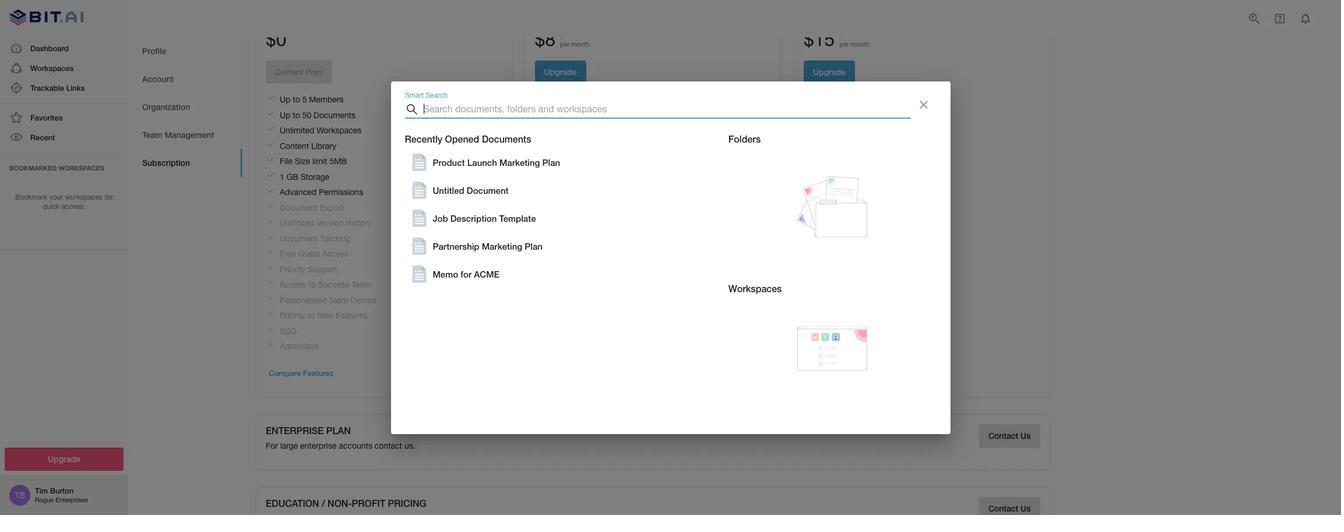 Task type: describe. For each thing, give the bounding box(es) containing it.
compare features button for to
[[266, 365, 336, 383]]

compare for unlimited documents
[[807, 369, 839, 379]]

2 contact us button from the top
[[979, 498, 1040, 516]]

1 contact us button from the top
[[979, 425, 1040, 449]]

member for $8
[[571, 32, 595, 39]]

to for 50
[[293, 111, 300, 120]]

permissions for unlimited documents
[[857, 188, 901, 197]]

tim
[[35, 487, 48, 496]]

advanced permissions for documents
[[818, 188, 901, 197]]

partnership
[[433, 241, 479, 252]]

0 vertical spatial document
[[467, 185, 509, 196]]

your
[[49, 193, 63, 201]]

product launch marketing plan link
[[410, 154, 701, 172]]

unlimited version history
[[818, 219, 910, 228]]

recently
[[405, 133, 443, 144]]

features for to
[[303, 369, 333, 379]]

members
[[309, 95, 344, 104]]

large
[[280, 442, 298, 451]]

sso (coming soon)
[[818, 327, 888, 336]]

untitled
[[433, 185, 464, 196]]

unlimited storage
[[818, 172, 883, 182]]

soon) for sso (coming soon)
[[868, 327, 888, 336]]

1 vertical spatial plan
[[525, 241, 543, 252]]

document tracking
[[818, 234, 889, 243]]

file for file size limit 5mb
[[280, 157, 292, 166]]

recently opened documents
[[405, 133, 531, 144]]

2 storage from the left
[[855, 172, 883, 182]]

dashboard
[[30, 43, 69, 53]]

member for $15
[[851, 32, 875, 39]]

1 storage from the left
[[301, 172, 329, 182]]

rogue
[[35, 497, 54, 504]]

200mb
[[599, 157, 625, 166]]

pricing
[[388, 498, 426, 509]]

bookmark
[[15, 193, 47, 201]]

dialog containing recently opened documents
[[391, 81, 950, 435]]

enterprise
[[300, 442, 337, 451]]

description
[[450, 213, 497, 224]]

contact
[[375, 442, 402, 451]]

bookmarked workspaces
[[9, 164, 104, 172]]

smart
[[405, 91, 424, 99]]

5
[[302, 95, 307, 104]]

up to 5 members
[[280, 95, 344, 104]]

product
[[433, 157, 465, 168]]

profile
[[142, 46, 166, 56]]

enterprises
[[56, 497, 88, 504]]

dashboard button
[[0, 38, 128, 58]]

tab list containing profile
[[128, 37, 242, 177]]

upgrade for $8
[[544, 67, 577, 77]]

favorites
[[30, 113, 63, 123]]

memo for acme
[[433, 269, 500, 280]]

$8
[[535, 29, 556, 50]]

$0
[[266, 29, 287, 50]]

untitled document link
[[410, 182, 701, 200]]

file size limit 200mb
[[549, 157, 625, 166]]

version
[[855, 219, 881, 228]]

enterprise plan for large enterprise accounts contact us.
[[266, 426, 415, 451]]

5mb
[[330, 157, 347, 166]]

burton
[[50, 487, 74, 496]]

1 horizontal spatial for
[[461, 269, 472, 280]]

adminland (coming soon)
[[818, 342, 911, 351]]

job
[[433, 213, 448, 224]]

memo
[[433, 269, 458, 280]]

tracking
[[858, 234, 889, 243]]

organization
[[142, 102, 190, 112]]

documents inside dialog
[[482, 133, 531, 144]]

education
[[266, 498, 319, 509]]

file for file size limit 200mb
[[549, 157, 562, 166]]

(coming for adminland
[[859, 342, 888, 351]]

compare features for documents
[[807, 369, 871, 379]]

Search documents, folders and workspaces text field
[[423, 100, 911, 119]]

month for $15
[[851, 41, 869, 48]]

non-
[[328, 498, 352, 509]]

content library
[[280, 141, 336, 151]]

library
[[311, 141, 336, 151]]

folders
[[729, 133, 761, 144]]

recent button
[[0, 128, 128, 148]]

for
[[266, 442, 278, 451]]

trackable links
[[30, 83, 85, 93]]

team management link
[[128, 121, 242, 149]]

template
[[499, 213, 536, 224]]

(coming for sso
[[837, 327, 866, 336]]

upgrade for $15
[[813, 67, 846, 77]]

up for up to 5 members
[[280, 95, 291, 104]]

history
[[884, 219, 910, 228]]

document for document export
[[818, 203, 856, 213]]

access.
[[62, 203, 86, 211]]

account link
[[128, 65, 242, 93]]

1 vertical spatial workspaces
[[317, 126, 362, 135]]

organization link
[[128, 93, 242, 121]]

us inside education / non-profit pricing contact us
[[1021, 504, 1031, 514]]

profit
[[352, 498, 385, 509]]

subscription
[[142, 158, 190, 168]]

0 horizontal spatial upgrade
[[48, 454, 80, 464]]

team management
[[142, 130, 214, 140]]



Task type: vqa. For each thing, say whether or not it's contained in the screenshot.
1st Features from right
yes



Task type: locate. For each thing, give the bounding box(es) containing it.
advanced up 'document export'
[[818, 188, 855, 197]]

memo for acme link
[[410, 266, 701, 284]]

2 member from the left
[[851, 32, 875, 39]]

limit for 5mb
[[312, 157, 327, 166]]

compare for up to 50 documents
[[269, 369, 301, 379]]

/
[[322, 498, 325, 509]]

partnership marketing plan link
[[410, 238, 701, 256]]

document for document tracking
[[818, 234, 856, 243]]

profile link
[[128, 37, 242, 65]]

for right workspaces
[[105, 193, 113, 201]]

1 horizontal spatial month
[[851, 41, 869, 48]]

soon)
[[868, 327, 888, 336], [891, 342, 911, 351]]

0 vertical spatial us
[[1021, 431, 1031, 441]]

marketing
[[500, 157, 540, 168], [482, 241, 522, 252]]

1 horizontal spatial member
[[851, 32, 875, 39]]

1 horizontal spatial advanced
[[818, 188, 855, 197]]

0 vertical spatial marketing
[[500, 157, 540, 168]]

per
[[560, 32, 570, 39], [840, 32, 849, 39], [560, 41, 570, 48], [840, 41, 849, 48]]

2 horizontal spatial upgrade
[[813, 67, 846, 77]]

(coming up adminland (coming soon)
[[837, 327, 866, 336]]

content
[[280, 141, 309, 151]]

file up untitled document link
[[549, 157, 562, 166]]

0 horizontal spatial storage
[[301, 172, 329, 182]]

1 member from the left
[[571, 32, 595, 39]]

job description template
[[433, 213, 536, 224]]

1 vertical spatial document
[[818, 203, 856, 213]]

plan
[[542, 157, 560, 168], [525, 241, 543, 252]]

advanced permissions down unlimited storage
[[818, 188, 901, 197]]

1 horizontal spatial permissions
[[857, 188, 901, 197]]

size for file size limit 5mb
[[295, 157, 310, 166]]

untitled document
[[433, 185, 509, 196]]

0 horizontal spatial soon)
[[868, 327, 888, 336]]

quick
[[43, 203, 60, 211]]

(coming
[[837, 327, 866, 336], [859, 342, 888, 351]]

plan
[[326, 426, 351, 437]]

1 horizontal spatial upgrade button
[[535, 60, 586, 84]]

up to 50 documents
[[280, 111, 356, 120]]

advanced for unlimited
[[818, 188, 855, 197]]

file up 1
[[280, 157, 292, 166]]

favorites button
[[0, 108, 128, 128]]

tim burton rogue enterprises
[[35, 487, 88, 504]]

adminland
[[818, 342, 857, 351]]

0 horizontal spatial upgrade button
[[5, 448, 124, 472]]

1 horizontal spatial features
[[841, 369, 871, 379]]

1 contact from the top
[[989, 431, 1018, 441]]

upgrade button up burton
[[5, 448, 124, 472]]

1 horizontal spatial upgrade
[[544, 67, 577, 77]]

0 vertical spatial up
[[280, 95, 291, 104]]

plan down template
[[525, 241, 543, 252]]

0 horizontal spatial workspaces
[[30, 63, 74, 73]]

upgrade down the $15 per member per month
[[813, 67, 846, 77]]

permissions down the 5mb
[[319, 188, 363, 197]]

document up job description template
[[467, 185, 509, 196]]

(coming down sso (coming soon)
[[859, 342, 888, 351]]

compare down adminland
[[807, 369, 839, 379]]

0 vertical spatial plan
[[542, 157, 560, 168]]

for
[[105, 193, 113, 201], [461, 269, 472, 280]]

upgrade button for $15
[[804, 60, 855, 84]]

recent
[[30, 133, 55, 142]]

0 horizontal spatial size
[[295, 157, 310, 166]]

unlimited documents
[[549, 111, 628, 120], [818, 111, 897, 120]]

up left 50
[[280, 111, 291, 120]]

0 horizontal spatial compare features button
[[266, 365, 336, 383]]

2 month from the left
[[851, 41, 869, 48]]

marketing up acme
[[482, 241, 522, 252]]

2 vertical spatial workspaces
[[729, 284, 782, 295]]

1 to from the top
[[293, 95, 300, 104]]

1 vertical spatial to
[[293, 111, 300, 120]]

upgrade up burton
[[48, 454, 80, 464]]

unlimited
[[549, 111, 583, 120], [818, 111, 852, 120], [280, 126, 314, 135], [818, 172, 852, 182], [818, 219, 852, 228]]

1 horizontal spatial file
[[549, 157, 562, 166]]

2 to from the top
[[293, 111, 300, 120]]

sso
[[818, 327, 835, 336]]

1 vertical spatial contact
[[989, 504, 1018, 514]]

compare features button down adminland
[[804, 365, 874, 383]]

unlimited documents for $8
[[549, 111, 628, 120]]

launch
[[467, 157, 497, 168]]

soon) for adminland (coming soon)
[[891, 342, 911, 351]]

0 vertical spatial workspaces
[[30, 63, 74, 73]]

2 up from the top
[[280, 111, 291, 120]]

0 vertical spatial (coming
[[837, 327, 866, 336]]

partnership marketing plan
[[433, 241, 543, 252]]

unlimited documents for $15
[[818, 111, 897, 120]]

2 limit from the left
[[581, 157, 596, 166]]

permissions
[[319, 188, 363, 197], [857, 188, 901, 197]]

1 compare features from the left
[[269, 369, 333, 379]]

1 unlimited documents from the left
[[549, 111, 628, 120]]

1 horizontal spatial compare features
[[807, 369, 871, 379]]

size
[[295, 157, 310, 166], [564, 157, 579, 166]]

upgrade button down $8 per member per month
[[535, 60, 586, 84]]

education / non-profit pricing contact us
[[266, 498, 1031, 514]]

1 vertical spatial for
[[461, 269, 472, 280]]

upgrade down $8 per member per month
[[544, 67, 577, 77]]

0 vertical spatial contact us button
[[979, 425, 1040, 449]]

contact us
[[989, 431, 1031, 441]]

for inside bookmark your workspaces for quick access.
[[105, 193, 113, 201]]

1 limit from the left
[[312, 157, 327, 166]]

document
[[467, 185, 509, 196], [818, 203, 856, 213], [818, 234, 856, 243]]

1 horizontal spatial compare
[[807, 369, 839, 379]]

0 horizontal spatial month
[[571, 41, 590, 48]]

member inside $8 per member per month
[[571, 32, 595, 39]]

up left 5
[[280, 95, 291, 104]]

1 vertical spatial us
[[1021, 504, 1031, 514]]

compare features button for documents
[[804, 365, 874, 383]]

bookmark your workspaces for quick access.
[[15, 193, 113, 211]]

advanced for up
[[280, 188, 317, 197]]

0 vertical spatial for
[[105, 193, 113, 201]]

2 horizontal spatial upgrade button
[[804, 60, 855, 84]]

trackable links button
[[0, 78, 128, 98]]

features for documents
[[841, 369, 871, 379]]

1 permissions from the left
[[319, 188, 363, 197]]

0 horizontal spatial for
[[105, 193, 113, 201]]

management
[[165, 130, 214, 140]]

1 compare from the left
[[269, 369, 301, 379]]

1
[[280, 172, 284, 182]]

up for up to 50 documents
[[280, 111, 291, 120]]

1 advanced from the left
[[280, 188, 317, 197]]

2 compare features button from the left
[[804, 365, 874, 383]]

50
[[302, 111, 311, 120]]

2 horizontal spatial workspaces
[[729, 284, 782, 295]]

2 advanced permissions from the left
[[818, 188, 901, 197]]

month inside $8 per member per month
[[571, 41, 590, 48]]

0 horizontal spatial advanced
[[280, 188, 317, 197]]

2 compare features from the left
[[807, 369, 871, 379]]

1 us from the top
[[1021, 431, 1031, 441]]

1 advanced permissions from the left
[[280, 188, 363, 197]]

member right $15 at right
[[851, 32, 875, 39]]

1 file from the left
[[280, 157, 292, 166]]

enterprise
[[266, 426, 324, 437]]

compare features for to
[[269, 369, 333, 379]]

plan up untitled document link
[[542, 157, 560, 168]]

1 gb storage
[[280, 172, 329, 182]]

compare
[[269, 369, 301, 379], [807, 369, 839, 379]]

advanced
[[280, 188, 317, 197], [818, 188, 855, 197]]

upgrade button for $8
[[535, 60, 586, 84]]

advanced down gb
[[280, 188, 317, 197]]

advanced permissions down 1 gb storage
[[280, 188, 363, 197]]

compare features button
[[266, 365, 336, 383], [804, 365, 874, 383]]

0 vertical spatial contact
[[989, 431, 1018, 441]]

for right memo
[[461, 269, 472, 280]]

tab list
[[128, 37, 242, 177]]

1 compare features button from the left
[[266, 365, 336, 383]]

month right the $8
[[571, 41, 590, 48]]

0 horizontal spatial compare features
[[269, 369, 333, 379]]

0 horizontal spatial permissions
[[319, 188, 363, 197]]

permissions for up to 50 documents
[[319, 188, 363, 197]]

2 us from the top
[[1021, 504, 1031, 514]]

1 vertical spatial contact us button
[[979, 498, 1040, 516]]

1 horizontal spatial advanced permissions
[[818, 188, 901, 197]]

unlimited workspaces
[[280, 126, 362, 135]]

workspaces
[[59, 164, 104, 172]]

document export
[[818, 203, 882, 213]]

advanced permissions for to
[[280, 188, 363, 197]]

acme
[[474, 269, 500, 280]]

$15 per member per month
[[804, 29, 875, 50]]

bookmarked
[[9, 164, 57, 172]]

1 size from the left
[[295, 157, 310, 166]]

search
[[426, 91, 447, 99]]

contact inside education / non-profit pricing contact us
[[989, 504, 1018, 514]]

1 horizontal spatial unlimited documents
[[818, 111, 897, 120]]

2 features from the left
[[841, 369, 871, 379]]

gb
[[287, 172, 298, 182]]

member right the $8
[[571, 32, 595, 39]]

2 file from the left
[[549, 157, 562, 166]]

account
[[142, 74, 174, 84]]

team
[[142, 130, 162, 140]]

compare up enterprise
[[269, 369, 301, 379]]

1 horizontal spatial storage
[[855, 172, 883, 182]]

1 vertical spatial marketing
[[482, 241, 522, 252]]

month right $15 at right
[[851, 41, 869, 48]]

to for 5
[[293, 95, 300, 104]]

to
[[293, 95, 300, 104], [293, 111, 300, 120]]

1 up from the top
[[280, 95, 291, 104]]

size for file size limit 200mb
[[564, 157, 579, 166]]

upgrade button
[[535, 60, 586, 84], [804, 60, 855, 84], [5, 448, 124, 472]]

1 horizontal spatial compare features button
[[804, 365, 874, 383]]

1 month from the left
[[571, 41, 590, 48]]

member
[[571, 32, 595, 39], [851, 32, 875, 39]]

workspaces button
[[0, 58, 128, 78]]

$8 per member per month
[[535, 29, 595, 50]]

to left 50
[[293, 111, 300, 120]]

limit down "library"
[[312, 157, 327, 166]]

to left 5
[[293, 95, 300, 104]]

1 vertical spatial up
[[280, 111, 291, 120]]

1 vertical spatial (coming
[[859, 342, 888, 351]]

workspaces inside button
[[30, 63, 74, 73]]

0 horizontal spatial member
[[571, 32, 595, 39]]

dialog
[[391, 81, 950, 435]]

2 compare from the left
[[807, 369, 839, 379]]

trackable
[[30, 83, 64, 93]]

size up 1 gb storage
[[295, 157, 310, 166]]

storage down file size limit 5mb
[[301, 172, 329, 182]]

2 contact from the top
[[989, 504, 1018, 514]]

job description template link
[[410, 210, 701, 228]]

smart search
[[405, 91, 447, 99]]

size up untitled document link
[[564, 157, 579, 166]]

limit left 200mb
[[581, 157, 596, 166]]

0 horizontal spatial unlimited documents
[[549, 111, 628, 120]]

1 horizontal spatial limit
[[581, 157, 596, 166]]

compare features button up enterprise
[[266, 365, 336, 383]]

tb
[[15, 491, 25, 501]]

upgrade button down the $15 per member per month
[[804, 60, 855, 84]]

1 features from the left
[[303, 369, 333, 379]]

permissions up export
[[857, 188, 901, 197]]

product launch marketing plan
[[433, 157, 560, 168]]

member inside the $15 per member per month
[[851, 32, 875, 39]]

limit for 200mb
[[581, 157, 596, 166]]

document up unlimited version history
[[818, 203, 856, 213]]

opened
[[445, 133, 479, 144]]

0 horizontal spatial compare
[[269, 369, 301, 379]]

compare features down adminland
[[807, 369, 871, 379]]

workspaces inside dialog
[[729, 284, 782, 295]]

links
[[66, 83, 85, 93]]

month for $8
[[571, 41, 590, 48]]

documents
[[314, 111, 356, 120], [586, 111, 628, 120], [855, 111, 897, 120], [482, 133, 531, 144]]

workspaces
[[65, 193, 103, 201]]

1 horizontal spatial soon)
[[891, 342, 911, 351]]

accounts
[[339, 442, 372, 451]]

2 size from the left
[[564, 157, 579, 166]]

limit
[[312, 157, 327, 166], [581, 157, 596, 166]]

file
[[280, 157, 292, 166], [549, 157, 562, 166]]

1 horizontal spatial size
[[564, 157, 579, 166]]

1 horizontal spatial workspaces
[[317, 126, 362, 135]]

0 horizontal spatial advanced permissions
[[280, 188, 363, 197]]

1 vertical spatial soon)
[[891, 342, 911, 351]]

month inside the $15 per member per month
[[851, 41, 869, 48]]

0 horizontal spatial limit
[[312, 157, 327, 166]]

0 horizontal spatial file
[[280, 157, 292, 166]]

2 vertical spatial document
[[818, 234, 856, 243]]

$15
[[804, 29, 835, 50]]

document down unlimited version history
[[818, 234, 856, 243]]

0 horizontal spatial features
[[303, 369, 333, 379]]

2 unlimited documents from the left
[[818, 111, 897, 120]]

marketing right launch
[[500, 157, 540, 168]]

storage up export
[[855, 172, 883, 182]]

compare features up enterprise
[[269, 369, 333, 379]]

2 advanced from the left
[[818, 188, 855, 197]]

0 vertical spatial soon)
[[868, 327, 888, 336]]

2 permissions from the left
[[857, 188, 901, 197]]

0 vertical spatial to
[[293, 95, 300, 104]]



